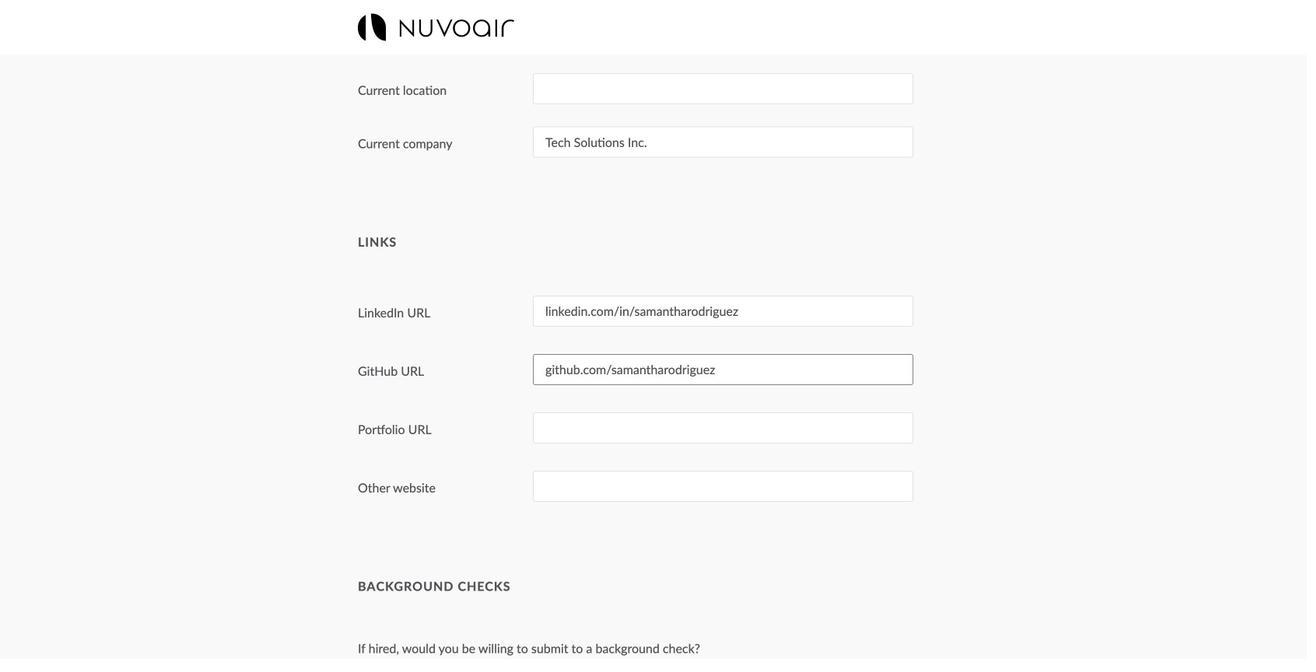 Task type: locate. For each thing, give the bounding box(es) containing it.
nuvoair logo image
[[358, 14, 514, 41]]

None text field
[[533, 127, 914, 158], [533, 296, 914, 327], [533, 354, 914, 385], [533, 127, 914, 158], [533, 296, 914, 327], [533, 354, 914, 385]]

None text field
[[533, 15, 914, 46], [533, 73, 914, 104], [533, 412, 914, 444], [533, 471, 914, 502], [533, 15, 914, 46], [533, 73, 914, 104], [533, 412, 914, 444], [533, 471, 914, 502]]



Task type: vqa. For each thing, say whether or not it's contained in the screenshot.
text field
yes



